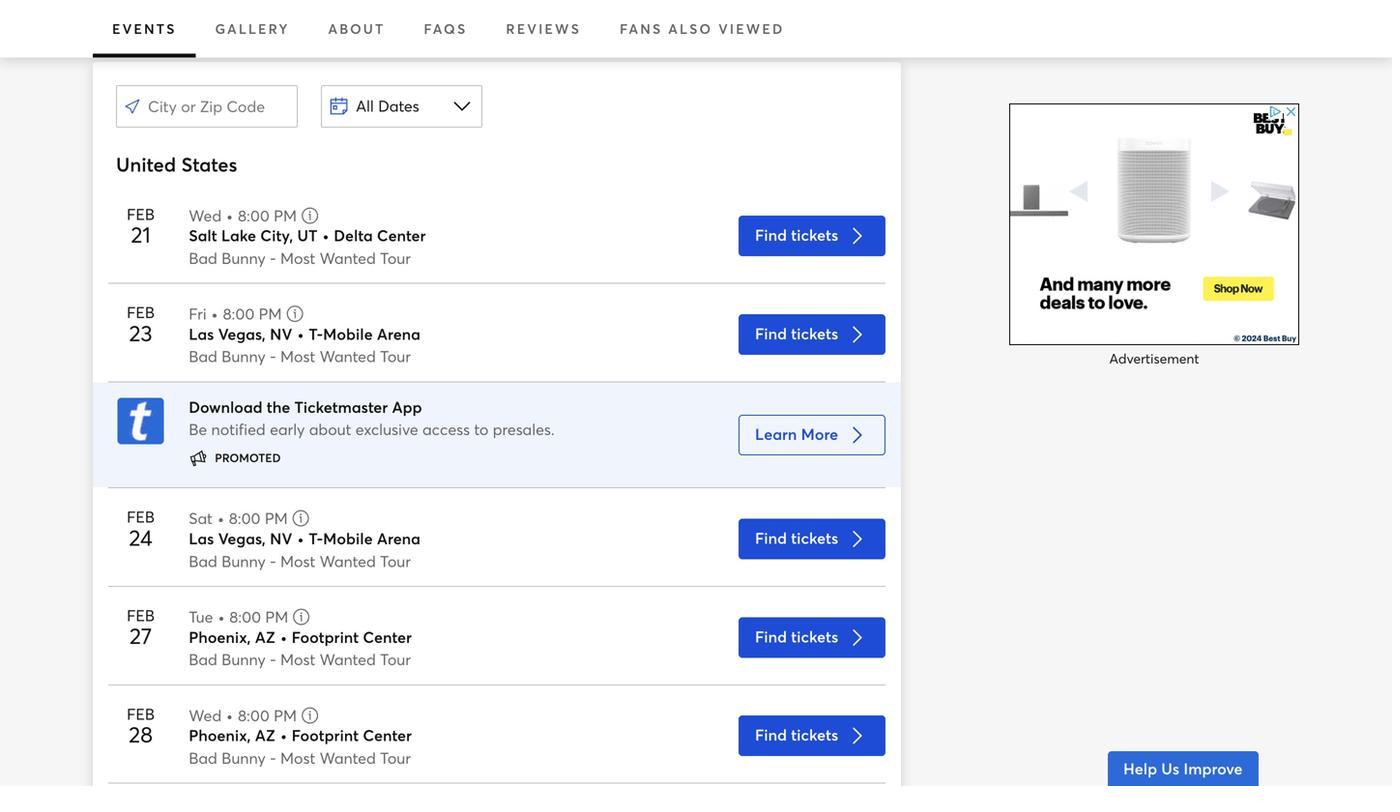 Task type: describe. For each thing, give the bounding box(es) containing it.
reviews link
[[487, 0, 600, 58]]

tickets for 23
[[791, 323, 838, 344]]

delta
[[334, 225, 373, 246]]

t-mobile arena for 23
[[309, 323, 421, 344]]

bad for 27
[[189, 649, 217, 670]]

pm for 23
[[259, 304, 282, 324]]

find tickets link for 28
[[739, 716, 886, 756]]

footprint center for 28
[[292, 725, 412, 746]]

viewed
[[718, 19, 785, 38]]

center for 28
[[363, 725, 412, 746]]

most for 23
[[280, 346, 315, 367]]

tue
[[189, 607, 213, 627]]

sat
[[189, 508, 213, 529]]

bad for 21
[[189, 248, 217, 268]]

about
[[328, 19, 385, 38]]

feb 24
[[127, 507, 155, 552]]

bad bunny - most wanted tour for 21
[[189, 248, 411, 268]]

8:00 pm for 23
[[223, 304, 282, 324]]

feb for 24
[[127, 507, 155, 527]]

feb 28
[[127, 704, 155, 749]]

las vegas, nv for 24
[[189, 528, 292, 549]]

early
[[270, 419, 305, 440]]

also
[[668, 19, 713, 38]]

1 tickets from the top
[[791, 225, 838, 245]]

to
[[474, 419, 489, 440]]

City or Zip Code field
[[140, 85, 297, 127]]

8:00 pm for 28
[[238, 705, 297, 725]]

23
[[129, 318, 152, 347]]

about link
[[309, 0, 404, 58]]

find tickets link for 23
[[739, 314, 886, 355]]

find for 23
[[755, 323, 787, 344]]

learn more
[[755, 423, 838, 444]]

nv for 24
[[270, 528, 292, 549]]

exclusive
[[356, 419, 418, 440]]

fans
[[620, 19, 663, 38]]

find tickets for 24
[[755, 528, 838, 548]]

wed for 28
[[189, 705, 222, 725]]

ticketmaster
[[294, 396, 388, 417]]

advertisement region
[[1009, 103, 1300, 345]]

find for 24
[[755, 528, 787, 548]]

- for 27
[[270, 649, 276, 670]]

promoted
[[215, 450, 281, 465]]

bad bunny - most wanted tour for 28
[[189, 748, 411, 768]]

mobile for 24
[[323, 528, 373, 549]]

28
[[129, 719, 153, 749]]

8:00 pm for 24
[[229, 508, 288, 529]]

arena for 24
[[377, 528, 421, 549]]

az for 27
[[255, 626, 275, 647]]

8:00 pm for 27
[[229, 607, 288, 627]]

united states
[[116, 151, 237, 177]]

notified
[[211, 419, 266, 440]]

find tickets for 27
[[755, 626, 838, 647]]

bad bunny - most wanted tour for 24
[[189, 551, 411, 571]]

access
[[423, 419, 470, 440]]

wanted for 24
[[320, 551, 376, 571]]

learn more link
[[739, 415, 886, 455]]

most for 24
[[280, 551, 315, 571]]

states
[[181, 151, 237, 177]]

salt
[[189, 225, 217, 246]]

5 tickets from the top
[[791, 724, 838, 745]]

be
[[189, 419, 207, 440]]

- for 21
[[270, 248, 276, 268]]

events
[[112, 19, 176, 38]]

fri
[[189, 304, 207, 324]]

pm for 24
[[265, 508, 288, 529]]

city,
[[260, 225, 293, 246]]

center for 27
[[363, 626, 412, 647]]

most for 21
[[280, 248, 315, 268]]

vegas, for 23
[[218, 323, 266, 344]]

bunny for 23
[[222, 346, 266, 367]]

wanted for 23
[[320, 346, 376, 367]]

bad bunny - most wanted tour for 27
[[189, 649, 411, 670]]

phoenix, for 27
[[189, 626, 251, 647]]

8:00 pm for 21
[[238, 205, 297, 226]]

tour for 21
[[380, 248, 411, 268]]

wed for 21
[[189, 205, 222, 226]]

reviews
[[506, 19, 581, 38]]

az for 28
[[255, 725, 275, 746]]

feb for 23
[[127, 302, 155, 323]]

bunny for 24
[[222, 551, 266, 571]]

find for 27
[[755, 626, 787, 647]]

arena for 23
[[377, 323, 421, 344]]

more
[[801, 423, 838, 444]]

- for 28
[[270, 748, 276, 768]]

gallery
[[215, 19, 289, 38]]

feb for 28
[[127, 704, 155, 724]]

phoenix, for 28
[[189, 725, 251, 746]]

lake
[[221, 225, 256, 246]]

feb for 21
[[127, 204, 155, 224]]

tour for 24
[[380, 551, 411, 571]]

dates
[[378, 96, 419, 116]]

phoenix, az for 27
[[189, 626, 275, 647]]

gallery link
[[196, 0, 309, 58]]

faqs link
[[404, 0, 487, 58]]



Task type: vqa. For each thing, say whether or not it's contained in the screenshot.
Las to the top
yes



Task type: locate. For each thing, give the bounding box(es) containing it.
24
[[129, 522, 153, 552]]

bunny for 27
[[222, 649, 266, 670]]

3 find tickets from the top
[[755, 528, 838, 548]]

t- for 23
[[309, 323, 323, 344]]

feb 27
[[127, 605, 155, 650]]

t- for 24
[[309, 528, 323, 549]]

feb 23
[[127, 302, 155, 347]]

1 vertical spatial phoenix, az
[[189, 725, 275, 746]]

las vegas, nv for 23
[[189, 323, 292, 344]]

phoenix, right 28
[[189, 725, 251, 746]]

vegas,
[[218, 323, 266, 344], [218, 528, 266, 549]]

2 bad bunny - most wanted tour from the top
[[189, 346, 411, 367]]

salt lake city, ut
[[189, 225, 318, 246]]

wed
[[189, 205, 222, 226], [189, 705, 222, 725]]

0 vertical spatial center
[[377, 225, 426, 246]]

nv for 23
[[270, 323, 292, 344]]

3 feb from the top
[[127, 507, 155, 527]]

phoenix, az right 28
[[189, 725, 275, 746]]

t-mobile arena for 24
[[309, 528, 421, 549]]

2 find tickets from the top
[[755, 323, 838, 344]]

27
[[130, 621, 152, 650]]

bad for 24
[[189, 551, 217, 571]]

1 vertical spatial las vegas, nv
[[189, 528, 292, 549]]

0 vertical spatial phoenix,
[[189, 626, 251, 647]]

1 wanted from the top
[[320, 248, 376, 268]]

1 vertical spatial vegas,
[[218, 528, 266, 549]]

8:00 for 21
[[238, 205, 270, 226]]

nv
[[270, 323, 292, 344], [270, 528, 292, 549]]

footprint
[[292, 626, 359, 647], [292, 725, 359, 746]]

feb 21
[[127, 204, 155, 249]]

3 bad bunny - most wanted tour from the top
[[189, 551, 411, 571]]

4 bad bunny - most wanted tour from the top
[[189, 649, 411, 670]]

phoenix, right 27
[[189, 626, 251, 647]]

united
[[116, 151, 176, 177]]

2 vegas, from the top
[[218, 528, 266, 549]]

find tickets
[[755, 225, 838, 245], [755, 323, 838, 344], [755, 528, 838, 548], [755, 626, 838, 647], [755, 724, 838, 745]]

center for 21
[[377, 225, 426, 246]]

2 az from the top
[[255, 725, 275, 746]]

2 bunny from the top
[[222, 346, 266, 367]]

3 bunny from the top
[[222, 551, 266, 571]]

wanted for 21
[[320, 248, 376, 268]]

2 arena from the top
[[377, 528, 421, 549]]

footprint for 27
[[292, 626, 359, 647]]

nv right sat
[[270, 528, 292, 549]]

feb left tue
[[127, 605, 155, 626]]

bad bunny - most wanted tour
[[189, 248, 411, 268], [189, 346, 411, 367], [189, 551, 411, 571], [189, 649, 411, 670], [189, 748, 411, 768]]

tour for 23
[[380, 346, 411, 367]]

feb left fri
[[127, 302, 155, 323]]

1 vertical spatial mobile
[[323, 528, 373, 549]]

feb left sat
[[127, 507, 155, 527]]

2 phoenix, from the top
[[189, 725, 251, 746]]

feb down united
[[127, 204, 155, 224]]

1 bad bunny - most wanted tour from the top
[[189, 248, 411, 268]]

1 mobile from the top
[[323, 323, 373, 344]]

bad down salt
[[189, 248, 217, 268]]

- for 24
[[270, 551, 276, 571]]

0 vertical spatial footprint center
[[292, 626, 412, 647]]

wanted for 28
[[320, 748, 376, 768]]

wed right feb 28
[[189, 705, 222, 725]]

- for 23
[[270, 346, 276, 367]]

find tickets for 23
[[755, 323, 838, 344]]

bunny for 21
[[222, 248, 266, 268]]

5 - from the top
[[270, 748, 276, 768]]

1 footprint center from the top
[[292, 626, 412, 647]]

t-
[[309, 323, 323, 344], [309, 528, 323, 549]]

bunny for 28
[[222, 748, 266, 768]]

1 vertical spatial phoenix,
[[189, 725, 251, 746]]

5 tour from the top
[[380, 748, 411, 768]]

-
[[270, 248, 276, 268], [270, 346, 276, 367], [270, 551, 276, 571], [270, 649, 276, 670], [270, 748, 276, 768]]

1 nv from the top
[[270, 323, 292, 344]]

3 tour from the top
[[380, 551, 411, 571]]

5 bad bunny - most wanted tour from the top
[[189, 748, 411, 768]]

all dates
[[356, 96, 419, 116]]

find
[[755, 225, 787, 245], [755, 323, 787, 344], [755, 528, 787, 548], [755, 626, 787, 647], [755, 724, 787, 745]]

az
[[255, 626, 275, 647], [255, 725, 275, 746]]

fans also viewed link
[[600, 0, 804, 58]]

2 t-mobile arena from the top
[[309, 528, 421, 549]]

most for 28
[[280, 748, 315, 768]]

1 vertical spatial las
[[189, 528, 214, 549]]

feb
[[127, 204, 155, 224], [127, 302, 155, 323], [127, 507, 155, 527], [127, 605, 155, 626], [127, 704, 155, 724]]

las vegas, nv
[[189, 323, 292, 344], [189, 528, 292, 549]]

about
[[309, 419, 351, 440]]

3 find from the top
[[755, 528, 787, 548]]

0 vertical spatial phoenix, az
[[189, 626, 275, 647]]

2 las vegas, nv from the top
[[189, 528, 292, 549]]

bad down fri
[[189, 346, 217, 367]]

2 phoenix, az from the top
[[189, 725, 275, 746]]

8:00 for 27
[[229, 607, 261, 627]]

mobile for 23
[[323, 323, 373, 344]]

0 vertical spatial footprint
[[292, 626, 359, 647]]

learn
[[755, 423, 797, 444]]

find tickets link
[[739, 216, 886, 256], [739, 314, 886, 355], [739, 519, 886, 559], [739, 617, 886, 658], [739, 716, 886, 756]]

5 find from the top
[[755, 724, 787, 745]]

0 vertical spatial mobile
[[323, 323, 373, 344]]

2 footprint from the top
[[292, 725, 359, 746]]

vegas, for 24
[[218, 528, 266, 549]]

download the ticketmaster app be notified early about exclusive access to presales.
[[189, 396, 555, 440]]

5 feb from the top
[[127, 704, 155, 724]]

pm for 21
[[274, 205, 297, 226]]

pm
[[274, 205, 297, 226], [259, 304, 282, 324], [265, 508, 288, 529], [265, 607, 288, 627], [274, 705, 297, 725]]

4 most from the top
[[280, 649, 315, 670]]

app
[[392, 396, 422, 417]]

2 bad from the top
[[189, 346, 217, 367]]

tour for 28
[[380, 748, 411, 768]]

1 phoenix, az from the top
[[189, 626, 275, 647]]

1 t-mobile arena from the top
[[309, 323, 421, 344]]

1 tour from the top
[[380, 248, 411, 268]]

2 feb from the top
[[127, 302, 155, 323]]

1 t- from the top
[[309, 323, 323, 344]]

most for 27
[[280, 649, 315, 670]]

1 vertical spatial footprint center
[[292, 725, 412, 746]]

0 vertical spatial vegas,
[[218, 323, 266, 344]]

4 tour from the top
[[380, 649, 411, 670]]

mobile
[[323, 323, 373, 344], [323, 528, 373, 549]]

1 find tickets from the top
[[755, 225, 838, 245]]

1 feb from the top
[[127, 204, 155, 224]]

0 vertical spatial las
[[189, 323, 214, 344]]

pm for 27
[[265, 607, 288, 627]]

1 vertical spatial az
[[255, 725, 275, 746]]

3 tickets from the top
[[791, 528, 838, 548]]

4 feb from the top
[[127, 605, 155, 626]]

bunny
[[222, 248, 266, 268], [222, 346, 266, 367], [222, 551, 266, 571], [222, 649, 266, 670], [222, 748, 266, 768]]

4 bad from the top
[[189, 649, 217, 670]]

phoenix, az for 28
[[189, 725, 275, 746]]

1 arena from the top
[[377, 323, 421, 344]]

las vegas, nv down promoted
[[189, 528, 292, 549]]

phoenix, az right 27
[[189, 626, 275, 647]]

1 az from the top
[[255, 626, 275, 647]]

most
[[280, 248, 315, 268], [280, 346, 315, 367], [280, 551, 315, 571], [280, 649, 315, 670], [280, 748, 315, 768]]

1 las vegas, nv from the top
[[189, 323, 292, 344]]

advertisement
[[1109, 350, 1199, 367]]

bad
[[189, 248, 217, 268], [189, 346, 217, 367], [189, 551, 217, 571], [189, 649, 217, 670], [189, 748, 217, 768]]

5 bad from the top
[[189, 748, 217, 768]]

0 vertical spatial az
[[255, 626, 275, 647]]

1 vertical spatial center
[[363, 626, 412, 647]]

3 - from the top
[[270, 551, 276, 571]]

8:00
[[238, 205, 270, 226], [223, 304, 255, 324], [229, 508, 261, 529], [229, 607, 261, 627], [238, 705, 270, 725]]

las vegas, nv up download
[[189, 323, 292, 344]]

bad bunny - most wanted tour for 23
[[189, 346, 411, 367]]

4 find tickets link from the top
[[739, 617, 886, 658]]

2 footprint center from the top
[[292, 725, 412, 746]]

5 wanted from the top
[[320, 748, 376, 768]]

1 bunny from the top
[[222, 248, 266, 268]]

1 bad from the top
[[189, 248, 217, 268]]

1 las from the top
[[189, 323, 214, 344]]

8:00 for 28
[[238, 705, 270, 725]]

feb down 27
[[127, 704, 155, 724]]

4 - from the top
[[270, 649, 276, 670]]

4 find tickets from the top
[[755, 626, 838, 647]]

1 find from the top
[[755, 225, 787, 245]]

arena
[[377, 323, 421, 344], [377, 528, 421, 549]]

3 wanted from the top
[[320, 551, 376, 571]]

tickets
[[791, 225, 838, 245], [791, 323, 838, 344], [791, 528, 838, 548], [791, 626, 838, 647], [791, 724, 838, 745]]

tickets for 27
[[791, 626, 838, 647]]

presales.
[[493, 419, 555, 440]]

1 vertical spatial t-mobile arena
[[309, 528, 421, 549]]

0 vertical spatial t-mobile arena
[[309, 323, 421, 344]]

delta center
[[334, 225, 426, 246]]

las right 23
[[189, 323, 214, 344]]

las for 24
[[189, 528, 214, 549]]

4 tickets from the top
[[791, 626, 838, 647]]

tour for 27
[[380, 649, 411, 670]]

2 most from the top
[[280, 346, 315, 367]]

tickets for 24
[[791, 528, 838, 548]]

bad right 28
[[189, 748, 217, 768]]

3 most from the top
[[280, 551, 315, 571]]

2 wanted from the top
[[320, 346, 376, 367]]

wanted
[[320, 248, 376, 268], [320, 346, 376, 367], [320, 551, 376, 571], [320, 649, 376, 670], [320, 748, 376, 768]]

5 find tickets link from the top
[[739, 716, 886, 756]]

4 find from the top
[[755, 626, 787, 647]]

ut
[[297, 225, 318, 246]]

bad for 28
[[189, 748, 217, 768]]

footprint for 28
[[292, 725, 359, 746]]

1 vertical spatial nv
[[270, 528, 292, 549]]

2 tour from the top
[[380, 346, 411, 367]]

5 bunny from the top
[[222, 748, 266, 768]]

bad down tue
[[189, 649, 217, 670]]

phoenix, az
[[189, 626, 275, 647], [189, 725, 275, 746]]

1 most from the top
[[280, 248, 315, 268]]

footprint center
[[292, 626, 412, 647], [292, 725, 412, 746]]

1 - from the top
[[270, 248, 276, 268]]

wed down states
[[189, 205, 222, 226]]

8:00 pm
[[238, 205, 297, 226], [223, 304, 282, 324], [229, 508, 288, 529], [229, 607, 288, 627], [238, 705, 297, 725]]

pm for 28
[[274, 705, 297, 725]]

find tickets link for 21
[[739, 216, 886, 256]]

21
[[131, 219, 151, 249]]

1 find tickets link from the top
[[739, 216, 886, 256]]

0 vertical spatial t-
[[309, 323, 323, 344]]

5 find tickets from the top
[[755, 724, 838, 745]]

footprint center for 27
[[292, 626, 412, 647]]

find tickets link for 24
[[739, 519, 886, 559]]

t-mobile arena
[[309, 323, 421, 344], [309, 528, 421, 549]]

2 vertical spatial center
[[363, 725, 412, 746]]

1 phoenix, from the top
[[189, 626, 251, 647]]

vegas, right fri
[[218, 323, 266, 344]]

las right 24
[[189, 528, 214, 549]]

4 wanted from the top
[[320, 649, 376, 670]]

8:00 for 23
[[223, 304, 255, 324]]

las for 23
[[189, 323, 214, 344]]

8:00 for 24
[[229, 508, 261, 529]]

2 find tickets link from the top
[[739, 314, 886, 355]]

feb for 27
[[127, 605, 155, 626]]

4 bunny from the top
[[222, 649, 266, 670]]

1 vegas, from the top
[[218, 323, 266, 344]]

0 vertical spatial wed
[[189, 205, 222, 226]]

2 tickets from the top
[[791, 323, 838, 344]]

wanted for 27
[[320, 649, 376, 670]]

1 vertical spatial arena
[[377, 528, 421, 549]]

faqs
[[424, 19, 467, 38]]

tour
[[380, 248, 411, 268], [380, 346, 411, 367], [380, 551, 411, 571], [380, 649, 411, 670], [380, 748, 411, 768]]

fans also viewed
[[620, 19, 785, 38]]

2 find from the top
[[755, 323, 787, 344]]

2 - from the top
[[270, 346, 276, 367]]

1 vertical spatial wed
[[189, 705, 222, 725]]

download
[[189, 396, 263, 417]]

1 footprint from the top
[[292, 626, 359, 647]]

1 wed from the top
[[189, 205, 222, 226]]

bad down sat
[[189, 551, 217, 571]]

0 vertical spatial las vegas, nv
[[189, 323, 292, 344]]

2 nv from the top
[[270, 528, 292, 549]]

nv up the the in the bottom of the page
[[270, 323, 292, 344]]

bad for 23
[[189, 346, 217, 367]]

2 wed from the top
[[189, 705, 222, 725]]

all
[[356, 96, 374, 116]]

0 vertical spatial arena
[[377, 323, 421, 344]]

las
[[189, 323, 214, 344], [189, 528, 214, 549]]

events link
[[93, 0, 196, 58]]

2 las from the top
[[189, 528, 214, 549]]

the
[[267, 396, 290, 417]]

2 mobile from the top
[[323, 528, 373, 549]]

find tickets link for 27
[[739, 617, 886, 658]]

1 vertical spatial footprint
[[292, 725, 359, 746]]

3 find tickets link from the top
[[739, 519, 886, 559]]

3 bad from the top
[[189, 551, 217, 571]]

2 t- from the top
[[309, 528, 323, 549]]

5 most from the top
[[280, 748, 315, 768]]

center
[[377, 225, 426, 246], [363, 626, 412, 647], [363, 725, 412, 746]]

vegas, right sat
[[218, 528, 266, 549]]

0 vertical spatial nv
[[270, 323, 292, 344]]

phoenix,
[[189, 626, 251, 647], [189, 725, 251, 746]]

1 vertical spatial t-
[[309, 528, 323, 549]]

all dates button
[[321, 85, 482, 127]]



